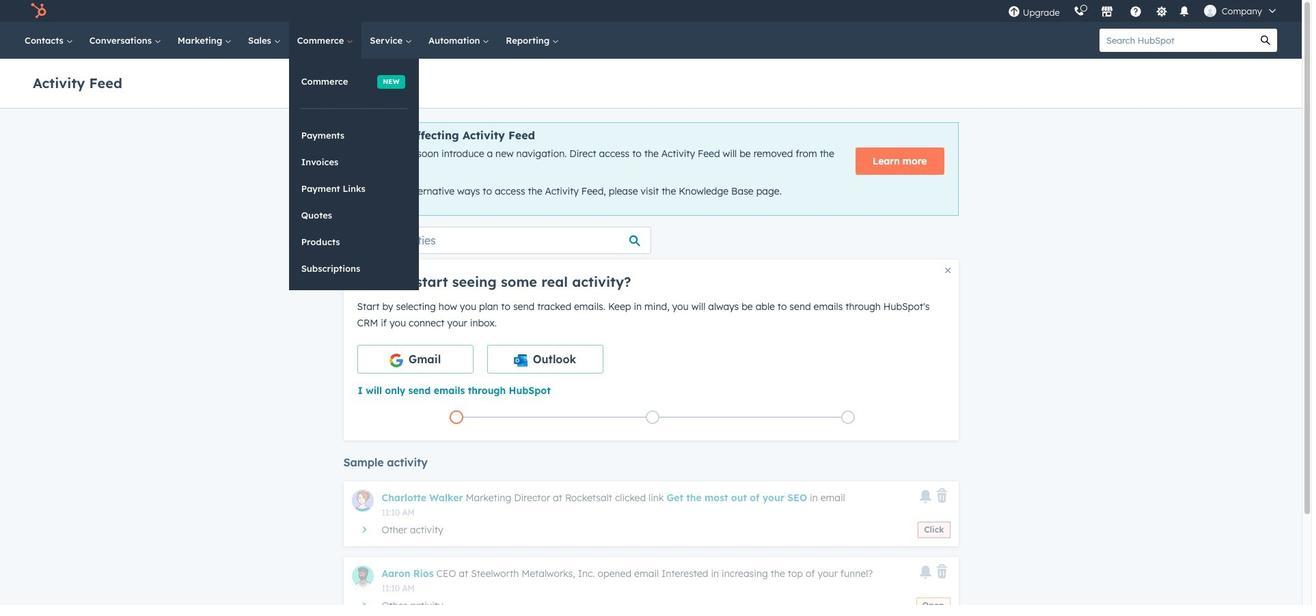 Task type: describe. For each thing, give the bounding box(es) containing it.
onboarding.steps.sendtrackedemailingmail.title image
[[649, 415, 656, 422]]

jacob simon image
[[1205, 5, 1217, 17]]

Search activities search field
[[344, 227, 651, 254]]

commerce menu
[[289, 59, 419, 290]]

marketplaces image
[[1101, 6, 1114, 18]]



Task type: vqa. For each thing, say whether or not it's contained in the screenshot.
first caret image from the bottom
no



Task type: locate. For each thing, give the bounding box(es) containing it.
close image
[[945, 268, 951, 273]]

onboarding.steps.finalstep.title image
[[845, 415, 852, 422]]

menu
[[1002, 0, 1286, 22]]

None checkbox
[[357, 345, 474, 374], [487, 345, 603, 374], [357, 345, 474, 374], [487, 345, 603, 374]]

Search HubSpot search field
[[1100, 29, 1255, 52]]

list
[[359, 408, 947, 427]]



